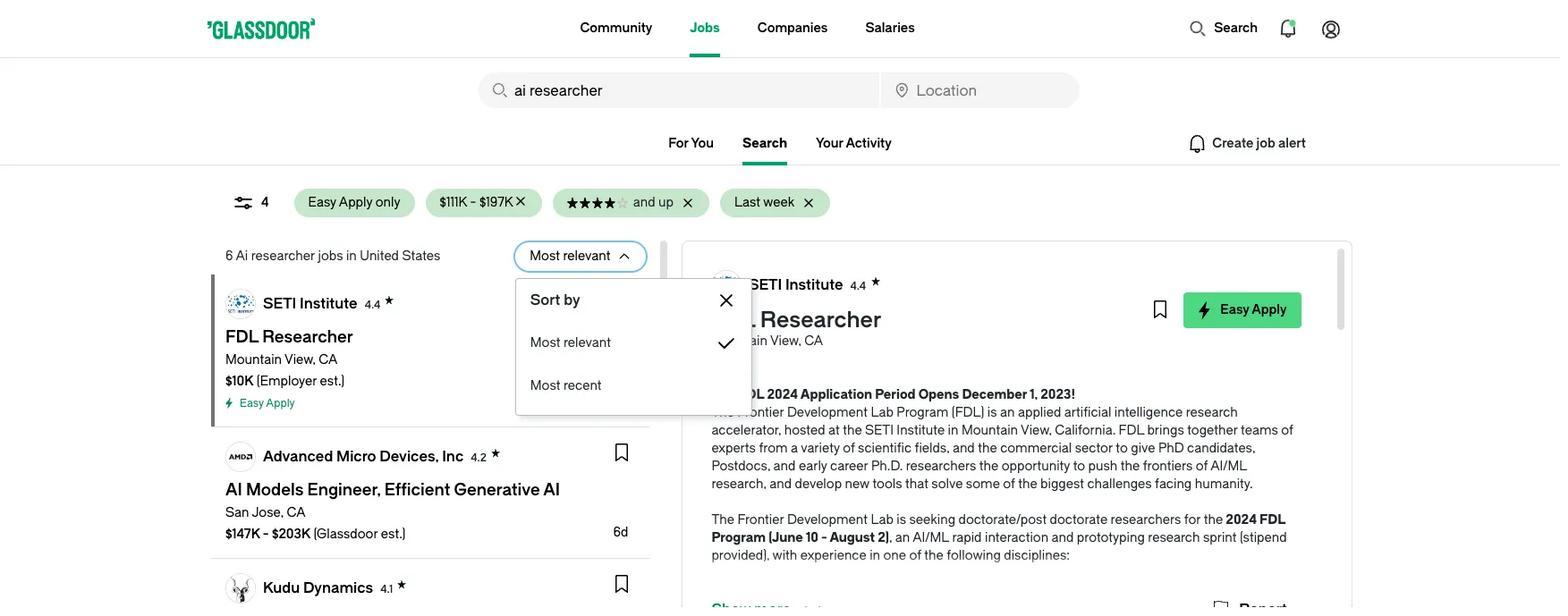 Task type: vqa. For each thing, say whether or not it's contained in the screenshot.
the rightmost to
yes



Task type: describe. For each thing, give the bounding box(es) containing it.
prototyping
[[1077, 531, 1145, 546]]

jobs
[[318, 249, 343, 264]]

brings
[[1148, 423, 1185, 438]]

- inside dropdown button
[[470, 195, 476, 210]]

by
[[564, 292, 581, 309]]

united
[[360, 249, 399, 264]]

for you
[[669, 136, 714, 151]]

2024 fdl program (june 10 - august 2)
[[712, 513, 1286, 546]]

and down from
[[770, 477, 792, 492]]

2023!
[[1041, 387, 1076, 403]]

1 horizontal spatial seti institute logo image
[[713, 271, 741, 300]]

interaction
[[985, 531, 1049, 546]]

one
[[884, 549, 907, 564]]

(glassdoor
[[314, 527, 378, 542]]

fdl researcher mountain view, ca
[[712, 308, 882, 349]]

intelligence
[[1115, 405, 1183, 421]]

sort by
[[531, 292, 581, 309]]

the fdl 2024 application period opens december 1, 2023! the frontier development lab program (fdl) is an applied artificial intelligence research accelerator, hosted at the seti institute in mountain view, california. fdl brings together teams of experts from a variety of scientific fields, and the commercial sector to give phd candidates, postdocs, and early career ph.d. researchers the opportunity to push the frontiers of ai/ml research, and develop new tools that solve some of the biggest challenges facing humanity.
[[712, 387, 1294, 492]]

experience
[[801, 549, 867, 564]]

close dropdown image
[[716, 290, 738, 311]]

and inside , an ai/ml rapid interaction and prototyping research sprint (stipend provided), with experience in one of the following disciplines:
[[1052, 531, 1074, 546]]

4.4 for seti institute logo to the right
[[851, 280, 867, 292]]

program inside the fdl 2024 application period opens december 1, 2023! the frontier development lab program (fdl) is an applied artificial intelligence research accelerator, hosted at the seti institute in mountain view, california. fdl brings together teams of experts from a variety of scientific fields, and the commercial sector to give phd candidates, postdocs, and early career ph.d. researchers the opportunity to push the frontiers of ai/ml research, and develop new tools that solve some of the biggest challenges facing humanity.
[[897, 405, 949, 421]]

at
[[829, 423, 840, 438]]

frontier inside the fdl 2024 application period opens december 1, 2023! the frontier development lab program (fdl) is an applied artificial intelligence research accelerator, hosted at the seti institute in mountain view, california. fdl brings together teams of experts from a variety of scientific fields, and the commercial sector to give phd candidates, postdocs, and early career ph.d. researchers the opportunity to push the frontiers of ai/ml research, and develop new tools that solve some of the biggest challenges facing humanity.
[[738, 405, 784, 421]]

last
[[735, 195, 761, 210]]

6d
[[613, 525, 629, 540]]

scientific
[[858, 441, 912, 456]]

week
[[763, 195, 795, 210]]

2)
[[878, 531, 889, 546]]

commercial
[[1001, 441, 1072, 456]]

view, inside the fdl 2024 application period opens december 1, 2023! the frontier development lab program (fdl) is an applied artificial intelligence research accelerator, hosted at the seti institute in mountain view, california. fdl brings together teams of experts from a variety of scientific fields, and the commercial sector to give phd candidates, postdocs, and early career ph.d. researchers the opportunity to push the frontiers of ai/ml research, and develop new tools that solve some of the biggest challenges facing humanity.
[[1021, 423, 1052, 438]]

most inside popup button
[[530, 249, 560, 264]]

push
[[1089, 459, 1118, 474]]

2 lab from the top
[[871, 513, 894, 528]]

career
[[831, 459, 868, 474]]

the inside , an ai/ml rapid interaction and prototyping research sprint (stipend provided), with experience in one of the following disciplines:
[[925, 549, 944, 564]]

1 horizontal spatial seti institute
[[749, 276, 844, 293]]

sort
[[531, 292, 561, 309]]

of inside , an ai/ml rapid interaction and prototyping research sprint (stipend provided), with experience in one of the following disciplines:
[[910, 549, 922, 564]]

est.) inside mountain view, ca $10k (employer est.)
[[320, 374, 345, 389]]

up
[[659, 195, 674, 210]]

from
[[759, 441, 788, 456]]

$10k
[[226, 374, 254, 389]]

hosted
[[785, 423, 826, 438]]

december
[[962, 387, 1027, 403]]

relevant inside button
[[564, 336, 612, 351]]

2024 inside '2024 fdl program (june 10 - august 2)'
[[1226, 513, 1257, 528]]

august
[[830, 531, 875, 546]]

early
[[799, 459, 827, 474]]

is inside the fdl 2024 application period opens december 1, 2023! the frontier development lab program (fdl) is an applied artificial intelligence research accelerator, hosted at the seti institute in mountain view, california. fdl brings together teams of experts from a variety of scientific fields, and the commercial sector to give phd candidates, postdocs, and early career ph.d. researchers the opportunity to push the frontiers of ai/ml research, and develop new tools that solve some of the biggest challenges facing humanity.
[[988, 405, 997, 421]]

sprint
[[1203, 531, 1237, 546]]

doctorate
[[1050, 513, 1108, 528]]

tools
[[873, 477, 902, 492]]

your activity link
[[816, 136, 892, 151]]

research inside the fdl 2024 application period opens december 1, 2023! the frontier development lab program (fdl) is an applied artificial intelligence research accelerator, hosted at the seti institute in mountain view, california. fdl brings together teams of experts from a variety of scientific fields, and the commercial sector to give phd candidates, postdocs, and early career ph.d. researchers the opportunity to push the frontiers of ai/ml research, and develop new tools that solve some of the biggest challenges facing humanity.
[[1186, 405, 1238, 421]]

humanity.
[[1195, 477, 1253, 492]]

4 button
[[218, 189, 283, 217]]

you
[[691, 136, 714, 151]]

ai/ml inside , an ai/ml rapid interaction and prototyping research sprint (stipend provided), with experience in one of the following disciplines:
[[913, 531, 949, 546]]

that
[[906, 477, 929, 492]]

$197k
[[480, 195, 513, 210]]

0 horizontal spatial in
[[346, 249, 357, 264]]

researcher
[[251, 249, 315, 264]]

postdocs,
[[712, 459, 771, 474]]

1 vertical spatial is
[[897, 513, 907, 528]]

none field search location
[[881, 72, 1080, 108]]

of right teams
[[1282, 423, 1294, 438]]

easy inside 'jobs list' element
[[240, 397, 264, 410]]

seeking
[[910, 513, 956, 528]]

most relevant button
[[516, 243, 611, 271]]

dynamics
[[303, 579, 373, 596]]

most for most recent button
[[531, 379, 561, 394]]

ai/ml inside the fdl 2024 application period opens december 1, 2023! the frontier development lab program (fdl) is an applied artificial intelligence research accelerator, hosted at the seti institute in mountain view, california. fdl brings together teams of experts from a variety of scientific fields, and the commercial sector to give phd candidates, postdocs, and early career ph.d. researchers the opportunity to push the frontiers of ai/ml research, and develop new tools that solve some of the biggest challenges facing humanity.
[[1211, 459, 1247, 474]]

companies
[[758, 21, 828, 36]]

some
[[966, 477, 1000, 492]]

and up
[[633, 195, 674, 210]]

sort by list box
[[517, 322, 752, 408]]

researchers inside the fdl 2024 application period opens december 1, 2023! the frontier development lab program (fdl) is an applied artificial intelligence research accelerator, hosted at the seti institute in mountain view, california. fdl brings together teams of experts from a variety of scientific fields, and the commercial sector to give phd candidates, postdocs, and early career ph.d. researchers the opportunity to push the frontiers of ai/ml research, and develop new tools that solve some of the biggest challenges facing humanity.
[[906, 459, 977, 474]]

activity
[[846, 136, 892, 151]]

san
[[226, 506, 249, 521]]

0 vertical spatial to
[[1116, 441, 1128, 456]]

for
[[1185, 513, 1201, 528]]

most recent
[[531, 379, 602, 394]]

provided),
[[712, 549, 770, 564]]

ca for san jose, ca $147k - $203k (glassdoor est.)
[[287, 506, 306, 521]]

easy apply only
[[308, 195, 401, 210]]

community link
[[580, 0, 653, 57]]

together
[[1188, 423, 1238, 438]]

opportunity
[[1002, 459, 1070, 474]]

10
[[806, 531, 819, 546]]

jobs
[[690, 21, 720, 36]]

accelerator,
[[712, 423, 781, 438]]

facing
[[1155, 477, 1192, 492]]

san jose, ca $147k - $203k (glassdoor est.)
[[226, 506, 406, 542]]

ph.d.
[[872, 459, 903, 474]]

lab inside the fdl 2024 application period opens december 1, 2023! the frontier development lab program (fdl) is an applied artificial intelligence research accelerator, hosted at the seti institute in mountain view, california. fdl brings together teams of experts from a variety of scientific fields, and the commercial sector to give phd candidates, postdocs, and early career ph.d. researchers the opportunity to push the frontiers of ai/ml research, and develop new tools that solve some of the biggest challenges facing humanity.
[[871, 405, 894, 421]]

fdl inside '2024 fdl program (june 10 - august 2)'
[[1260, 513, 1286, 528]]

experts
[[712, 441, 756, 456]]

application
[[801, 387, 873, 403]]

4
[[261, 195, 269, 210]]

ai
[[236, 249, 248, 264]]

challenges
[[1088, 477, 1152, 492]]

candidates,
[[1188, 441, 1256, 456]]

fdl up accelerator,
[[739, 387, 765, 403]]

of right some
[[1003, 477, 1015, 492]]

search inside button
[[1215, 21, 1258, 36]]

Search location field
[[881, 72, 1080, 108]]

the for the frontier development lab is seeking doctorate/post doctorate researchers for the
[[712, 513, 735, 528]]

4.4 for seti institute logo in 'jobs list' element
[[365, 298, 381, 311]]

companies link
[[758, 0, 828, 57]]

phd
[[1159, 441, 1184, 456]]

kudu dynamics
[[263, 579, 373, 596]]

seti inside the fdl 2024 application period opens december 1, 2023! the frontier development lab program (fdl) is an applied artificial intelligence research accelerator, hosted at the seti institute in mountain view, california. fdl brings together teams of experts from a variety of scientific fields, and the commercial sector to give phd candidates, postdocs, and early career ph.d. researchers the opportunity to push the frontiers of ai/ml research, and develop new tools that solve some of the biggest challenges facing humanity.
[[865, 423, 894, 438]]

the for the fdl 2024 application period opens december 1, 2023! the frontier development lab program (fdl) is an applied artificial intelligence research accelerator, hosted at the seti institute in mountain view, california. fdl brings together teams of experts from a variety of scientific fields, and the commercial sector to give phd candidates, postdocs, and early career ph.d. researchers the opportunity to push the frontiers of ai/ml research, and develop new tools that solve some of the biggest challenges facing humanity.
[[712, 387, 736, 403]]

research inside , an ai/ml rapid interaction and prototyping research sprint (stipend provided), with experience in one of the following disciplines:
[[1148, 531, 1200, 546]]

your
[[816, 136, 844, 151]]



Task type: locate. For each thing, give the bounding box(es) containing it.
sector
[[1075, 441, 1113, 456]]

most relevant button
[[517, 322, 752, 365]]

last week button
[[720, 189, 795, 217]]

1 vertical spatial easy apply
[[240, 397, 295, 410]]

an inside , an ai/ml rapid interaction and prototyping research sprint (stipend provided), with experience in one of the following disciplines:
[[896, 531, 910, 546]]

mountain inside the fdl 2024 application period opens december 1, 2023! the frontier development lab program (fdl) is an applied artificial intelligence research accelerator, hosted at the seti institute in mountain view, california. fdl brings together teams of experts from a variety of scientific fields, and the commercial sector to give phd candidates, postdocs, and early career ph.d. researchers the opportunity to push the frontiers of ai/ml research, and develop new tools that solve some of the biggest challenges facing humanity.
[[962, 423, 1018, 438]]

1 horizontal spatial 4.4
[[851, 280, 867, 292]]

most relevant down by
[[531, 336, 612, 351]]

researchers up the solve
[[906, 459, 977, 474]]

easy apply button
[[1185, 293, 1302, 328]]

1 development from the top
[[787, 405, 868, 421]]

1 vertical spatial seti
[[263, 295, 296, 312]]

view, down researcher
[[771, 334, 802, 349]]

lab down period
[[871, 405, 894, 421]]

lab up 2)
[[871, 513, 894, 528]]

seti institute up researcher
[[749, 276, 844, 293]]

1 vertical spatial ai/ml
[[913, 531, 949, 546]]

and left up
[[633, 195, 656, 210]]

in right jobs
[[346, 249, 357, 264]]

0 vertical spatial relevant
[[563, 249, 611, 264]]

recent
[[564, 379, 602, 394]]

0 vertical spatial frontier
[[738, 405, 784, 421]]

is down december
[[988, 405, 997, 421]]

Search keyword field
[[479, 72, 879, 108]]

frontier up (june
[[738, 513, 784, 528]]

most relevant
[[530, 249, 611, 264], [531, 336, 612, 351]]

apply inside 'button'
[[339, 195, 373, 210]]

1 none field from the left
[[479, 72, 879, 108]]

to
[[1116, 441, 1128, 456], [1074, 459, 1086, 474]]

2 vertical spatial mountain
[[962, 423, 1018, 438]]

program inside '2024 fdl program (june 10 - august 2)'
[[712, 531, 766, 546]]

most inside button
[[531, 336, 561, 351]]

ca for mountain view, ca $10k (employer est.)
[[319, 353, 338, 368]]

for
[[669, 136, 689, 151]]

easy apply inside 'jobs list' element
[[240, 397, 295, 410]]

$203k
[[272, 527, 311, 542]]

mountain inside mountain view, ca $10k (employer est.)
[[226, 353, 282, 368]]

1 horizontal spatial search
[[1215, 21, 1258, 36]]

-
[[470, 195, 476, 210], [263, 527, 269, 542], [822, 531, 828, 546]]

most for most relevant button
[[531, 336, 561, 351]]

1 vertical spatial frontier
[[738, 513, 784, 528]]

mountain up $10k
[[226, 353, 282, 368]]

0 vertical spatial the
[[712, 387, 736, 403]]

- inside san jose, ca $147k - $203k (glassdoor est.)
[[263, 527, 269, 542]]

advanced micro devices, inc logo image
[[226, 443, 255, 472]]

only
[[376, 195, 401, 210]]

search
[[1215, 21, 1258, 36], [743, 136, 787, 151]]

is left the seeking
[[897, 513, 907, 528]]

institute
[[786, 276, 844, 293], [300, 295, 358, 312], [897, 423, 945, 438]]

and inside and up dropdown button
[[633, 195, 656, 210]]

solve
[[932, 477, 963, 492]]

institute up researcher
[[786, 276, 844, 293]]

2 vertical spatial most
[[531, 379, 561, 394]]

1 vertical spatial mountain
[[226, 353, 282, 368]]

frontier
[[738, 405, 784, 421], [738, 513, 784, 528]]

1 vertical spatial lab
[[871, 513, 894, 528]]

seti institute logo image down 'ai'
[[226, 290, 255, 319]]

2 frontier from the top
[[738, 513, 784, 528]]

seti inside 'jobs list' element
[[263, 295, 296, 312]]

research up together
[[1186, 405, 1238, 421]]

advanced micro devices, inc
[[263, 448, 464, 465]]

most inside button
[[531, 379, 561, 394]]

0 horizontal spatial est.)
[[320, 374, 345, 389]]

0 horizontal spatial search
[[743, 136, 787, 151]]

0 horizontal spatial apply
[[266, 397, 295, 410]]

to down sector
[[1074, 459, 1086, 474]]

2 the from the top
[[712, 405, 735, 421]]

1 horizontal spatial institute
[[786, 276, 844, 293]]

1 vertical spatial 2024
[[1226, 513, 1257, 528]]

2 vertical spatial seti
[[865, 423, 894, 438]]

1 vertical spatial seti institute
[[263, 295, 358, 312]]

ai/ml
[[1211, 459, 1247, 474], [913, 531, 949, 546]]

2024 inside the fdl 2024 application period opens december 1, 2023! the frontier development lab program (fdl) is an applied artificial intelligence research accelerator, hosted at the seti institute in mountain view, california. fdl brings together teams of experts from a variety of scientific fields, and the commercial sector to give phd candidates, postdocs, and early career ph.d. researchers the opportunity to push the frontiers of ai/ml research, and develop new tools that solve some of the biggest challenges facing humanity.
[[767, 387, 798, 403]]

ca inside mountain view, ca $10k (employer est.)
[[319, 353, 338, 368]]

0 vertical spatial lab
[[871, 405, 894, 421]]

1 vertical spatial est.)
[[381, 527, 406, 542]]

easy inside easy apply only 'button'
[[308, 195, 336, 210]]

in down 2)
[[870, 549, 881, 564]]

micro
[[337, 448, 376, 465]]

(stipend
[[1240, 531, 1287, 546]]

for you link
[[669, 136, 714, 151]]

0 vertical spatial institute
[[786, 276, 844, 293]]

mountain down close dropdown image
[[712, 334, 768, 349]]

4.1
[[380, 583, 393, 596]]

view, up (employer
[[285, 353, 316, 368]]

research down "for"
[[1148, 531, 1200, 546]]

2 horizontal spatial institute
[[897, 423, 945, 438]]

and down a
[[774, 459, 796, 474]]

artificial
[[1065, 405, 1112, 421]]

2 horizontal spatial apply
[[1253, 302, 1288, 318]]

4.2
[[471, 451, 487, 464]]

view, inside mountain view, ca $10k (employer est.)
[[285, 353, 316, 368]]

1 horizontal spatial est.)
[[381, 527, 406, 542]]

fdl inside fdl researcher mountain view, ca
[[712, 308, 756, 333]]

most
[[530, 249, 560, 264], [531, 336, 561, 351], [531, 379, 561, 394]]

seti right close dropdown image
[[749, 276, 783, 293]]

0 horizontal spatial seti
[[263, 295, 296, 312]]

0 horizontal spatial to
[[1074, 459, 1086, 474]]

0 vertical spatial 4.4
[[851, 280, 867, 292]]

0 vertical spatial development
[[787, 405, 868, 421]]

- right $111k
[[470, 195, 476, 210]]

1 horizontal spatial 2024
[[1226, 513, 1257, 528]]

2 horizontal spatial mountain
[[962, 423, 1018, 438]]

development
[[787, 405, 868, 421], [787, 513, 868, 528]]

1 horizontal spatial ai/ml
[[1211, 459, 1247, 474]]

in inside , an ai/ml rapid interaction and prototyping research sprint (stipend provided), with experience in one of the following disciplines:
[[870, 549, 881, 564]]

institute inside the fdl 2024 application period opens december 1, 2023! the frontier development lab program (fdl) is an applied artificial intelligence research accelerator, hosted at the seti institute in mountain view, california. fdl brings together teams of experts from a variety of scientific fields, and the commercial sector to give phd candidates, postdocs, and early career ph.d. researchers the opportunity to push the frontiers of ai/ml research, and develop new tools that solve some of the biggest challenges facing humanity.
[[897, 423, 945, 438]]

0 vertical spatial ca
[[805, 334, 824, 349]]

fields,
[[915, 441, 950, 456]]

$111k
[[440, 195, 467, 210]]

community
[[580, 21, 653, 36]]

of up career
[[843, 441, 855, 456]]

est.) right (employer
[[320, 374, 345, 389]]

1 horizontal spatial an
[[1001, 405, 1015, 421]]

0 horizontal spatial 2024
[[767, 387, 798, 403]]

0 vertical spatial program
[[897, 405, 949, 421]]

an
[[1001, 405, 1015, 421], [896, 531, 910, 546]]

salaries link
[[866, 0, 915, 57]]

of down candidates,
[[1196, 459, 1208, 474]]

institute down jobs
[[300, 295, 358, 312]]

with
[[773, 549, 798, 564]]

researchers up prototyping
[[1111, 513, 1181, 528]]

1 vertical spatial 4.4
[[365, 298, 381, 311]]

3 the from the top
[[712, 513, 735, 528]]

apply inside 'jobs list' element
[[266, 397, 295, 410]]

ca inside san jose, ca $147k - $203k (glassdoor est.)
[[287, 506, 306, 521]]

development up at
[[787, 405, 868, 421]]

1 vertical spatial most
[[531, 336, 561, 351]]

, an ai/ml rapid interaction and prototyping research sprint (stipend provided), with experience in one of the following disciplines:
[[712, 531, 1287, 564]]

1 vertical spatial development
[[787, 513, 868, 528]]

2 none field from the left
[[881, 72, 1080, 108]]

ca inside fdl researcher mountain view, ca
[[805, 334, 824, 349]]

fdl up give
[[1119, 423, 1145, 438]]

apply
[[339, 195, 373, 210], [1253, 302, 1288, 318], [266, 397, 295, 410]]

1 horizontal spatial ca
[[319, 353, 338, 368]]

mountain inside fdl researcher mountain view, ca
[[712, 334, 768, 349]]

easy inside easy apply button
[[1221, 302, 1250, 318]]

kudu
[[263, 579, 300, 596]]

0 vertical spatial easy
[[308, 195, 336, 210]]

most down sort
[[531, 336, 561, 351]]

0 horizontal spatial view,
[[285, 353, 316, 368]]

None field
[[479, 72, 879, 108], [881, 72, 1080, 108]]

fdl left researcher
[[712, 308, 756, 333]]

1 vertical spatial the
[[712, 405, 735, 421]]

frontier up accelerator,
[[738, 405, 784, 421]]

seti institute logo image inside 'jobs list' element
[[226, 290, 255, 319]]

0 vertical spatial ai/ml
[[1211, 459, 1247, 474]]

(employer
[[257, 374, 317, 389]]

and down doctorate
[[1052, 531, 1074, 546]]

1 the from the top
[[712, 387, 736, 403]]

2 vertical spatial apply
[[266, 397, 295, 410]]

a
[[791, 441, 798, 456]]

0 horizontal spatial seti institute
[[263, 295, 358, 312]]

and up button
[[553, 189, 674, 217]]

- right 10 on the right
[[822, 531, 828, 546]]

fdl up (stipend
[[1260, 513, 1286, 528]]

disciplines:
[[1004, 549, 1070, 564]]

relevant up recent
[[564, 336, 612, 351]]

your activity
[[816, 136, 892, 151]]

0 vertical spatial seti
[[749, 276, 783, 293]]

in inside the fdl 2024 application period opens december 1, 2023! the frontier development lab program (fdl) is an applied artificial intelligence research accelerator, hosted at the seti institute in mountain view, california. fdl brings together teams of experts from a variety of scientific fields, and the commercial sector to give phd candidates, postdocs, and early career ph.d. researchers the opportunity to push the frontiers of ai/ml research, and develop new tools that solve some of the biggest challenges facing humanity.
[[948, 423, 959, 438]]

view, up 'commercial'
[[1021, 423, 1052, 438]]

easy
[[308, 195, 336, 210], [1221, 302, 1250, 318], [240, 397, 264, 410]]

most recent button
[[517, 365, 752, 408]]

1 vertical spatial search
[[743, 136, 787, 151]]

4.4 down united
[[365, 298, 381, 311]]

4.4 up researcher
[[851, 280, 867, 292]]

- down the jose, at the bottom left of page
[[263, 527, 269, 542]]

1 vertical spatial in
[[948, 423, 959, 438]]

applied
[[1018, 405, 1062, 421]]

program up the "provided)," in the left bottom of the page
[[712, 531, 766, 546]]

most relevant inside button
[[531, 336, 612, 351]]

seti up scientific
[[865, 423, 894, 438]]

an down december
[[1001, 405, 1015, 421]]

relevant inside popup button
[[563, 249, 611, 264]]

seti institute logo image
[[713, 271, 741, 300], [226, 290, 255, 319]]

an right , at the bottom
[[896, 531, 910, 546]]

1 lab from the top
[[871, 405, 894, 421]]

last week
[[735, 195, 795, 210]]

the
[[712, 387, 736, 403], [712, 405, 735, 421], [712, 513, 735, 528]]

,
[[889, 531, 892, 546]]

$147k
[[226, 527, 260, 542]]

most relevant inside popup button
[[530, 249, 611, 264]]

2 horizontal spatial view,
[[1021, 423, 1052, 438]]

an inside the fdl 2024 application period opens december 1, 2023! the frontier development lab program (fdl) is an applied artificial intelligence research accelerator, hosted at the seti institute in mountain view, california. fdl brings together teams of experts from a variety of scientific fields, and the commercial sector to give phd candidates, postdocs, and early career ph.d. researchers the opportunity to push the frontiers of ai/ml research, and develop new tools that solve some of the biggest challenges facing humanity.
[[1001, 405, 1015, 421]]

seti institute inside 'jobs list' element
[[263, 295, 358, 312]]

est.) right (glassdoor at the bottom
[[381, 527, 406, 542]]

0 horizontal spatial seti institute logo image
[[226, 290, 255, 319]]

2 vertical spatial the
[[712, 513, 735, 528]]

1 horizontal spatial easy
[[308, 195, 336, 210]]

1 vertical spatial to
[[1074, 459, 1086, 474]]

advanced
[[263, 448, 333, 465]]

1 vertical spatial most relevant
[[531, 336, 612, 351]]

jobs list element
[[211, 275, 650, 609]]

kudu dynamics logo image
[[226, 575, 255, 603]]

researcher
[[761, 308, 882, 333]]

2 horizontal spatial ca
[[805, 334, 824, 349]]

view,
[[771, 334, 802, 349], [285, 353, 316, 368], [1021, 423, 1052, 438]]

to left give
[[1116, 441, 1128, 456]]

6 ai researcher jobs in united states
[[226, 249, 441, 264]]

0 horizontal spatial none field
[[479, 72, 879, 108]]

biggest
[[1041, 477, 1085, 492]]

devices,
[[380, 448, 439, 465]]

est.) inside san jose, ca $147k - $203k (glassdoor est.)
[[381, 527, 406, 542]]

rapid
[[952, 531, 982, 546]]

1 vertical spatial research
[[1148, 531, 1200, 546]]

2 vertical spatial view,
[[1021, 423, 1052, 438]]

1 frontier from the top
[[738, 405, 784, 421]]

1 vertical spatial researchers
[[1111, 513, 1181, 528]]

0 horizontal spatial easy apply
[[240, 397, 295, 410]]

program
[[897, 405, 949, 421], [712, 531, 766, 546]]

2 horizontal spatial in
[[948, 423, 959, 438]]

0 horizontal spatial researchers
[[906, 459, 977, 474]]

2024 up sprint
[[1226, 513, 1257, 528]]

1 horizontal spatial view,
[[771, 334, 802, 349]]

0 horizontal spatial program
[[712, 531, 766, 546]]

institute inside 'jobs list' element
[[300, 295, 358, 312]]

and right fields,
[[953, 441, 975, 456]]

1 horizontal spatial is
[[988, 405, 997, 421]]

the frontier development lab is seeking doctorate/post doctorate researchers for the
[[712, 513, 1223, 528]]

0 horizontal spatial -
[[263, 527, 269, 542]]

seti down researcher
[[263, 295, 296, 312]]

0 horizontal spatial ai/ml
[[913, 531, 949, 546]]

0 horizontal spatial easy
[[240, 397, 264, 410]]

0 horizontal spatial institute
[[300, 295, 358, 312]]

easy apply only button
[[294, 189, 415, 217]]

1 vertical spatial institute
[[300, 295, 358, 312]]

easy apply
[[1221, 302, 1288, 318], [240, 397, 295, 410]]

variety
[[801, 441, 840, 456]]

seti institute down jobs
[[263, 295, 358, 312]]

apply inside button
[[1253, 302, 1288, 318]]

institute up fields,
[[897, 423, 945, 438]]

jobs link
[[690, 0, 720, 57]]

development inside the fdl 2024 application period opens december 1, 2023! the frontier development lab program (fdl) is an applied artificial intelligence research accelerator, hosted at the seti institute in mountain view, california. fdl brings together teams of experts from a variety of scientific fields, and the commercial sector to give phd candidates, postdocs, and early career ph.d. researchers the opportunity to push the frontiers of ai/ml research, and develop new tools that solve some of the biggest challenges facing humanity.
[[787, 405, 868, 421]]

0 vertical spatial most
[[530, 249, 560, 264]]

0 vertical spatial view,
[[771, 334, 802, 349]]

of right one
[[910, 549, 922, 564]]

most up sort
[[530, 249, 560, 264]]

6
[[226, 249, 233, 264]]

1 horizontal spatial mountain
[[712, 334, 768, 349]]

0 horizontal spatial ca
[[287, 506, 306, 521]]

fdl
[[712, 308, 756, 333], [739, 387, 765, 403], [1119, 423, 1145, 438], [1260, 513, 1286, 528]]

search link
[[743, 136, 787, 166]]

2 horizontal spatial seti
[[865, 423, 894, 438]]

seti institute
[[749, 276, 844, 293], [263, 295, 358, 312]]

1 horizontal spatial program
[[897, 405, 949, 421]]

most relevant up by
[[530, 249, 611, 264]]

in down "(fdl)" in the bottom right of the page
[[948, 423, 959, 438]]

easy apply inside button
[[1221, 302, 1288, 318]]

frontiers
[[1143, 459, 1193, 474]]

1 horizontal spatial -
[[470, 195, 476, 210]]

0 vertical spatial 2024
[[767, 387, 798, 403]]

0 vertical spatial most relevant
[[530, 249, 611, 264]]

0 vertical spatial easy apply
[[1221, 302, 1288, 318]]

2024 up hosted
[[767, 387, 798, 403]]

salaries
[[866, 21, 915, 36]]

view, inside fdl researcher mountain view, ca
[[771, 334, 802, 349]]

1 vertical spatial an
[[896, 531, 910, 546]]

1 vertical spatial relevant
[[564, 336, 612, 351]]

most left recent
[[531, 379, 561, 394]]

4.4 inside 'jobs list' element
[[365, 298, 381, 311]]

2 horizontal spatial easy
[[1221, 302, 1250, 318]]

seti institute logo image up fdl researcher mountain view, ca
[[713, 271, 741, 300]]

1 horizontal spatial seti
[[749, 276, 783, 293]]

1 vertical spatial view,
[[285, 353, 316, 368]]

relevant up by
[[563, 249, 611, 264]]

ai/ml down the seeking
[[913, 531, 949, 546]]

1 horizontal spatial easy apply
[[1221, 302, 1288, 318]]

mountain down "(fdl)" in the bottom right of the page
[[962, 423, 1018, 438]]

2 development from the top
[[787, 513, 868, 528]]

jose,
[[252, 506, 284, 521]]

1 vertical spatial program
[[712, 531, 766, 546]]

1 vertical spatial apply
[[1253, 302, 1288, 318]]

(fdl)
[[952, 405, 985, 421]]

0 vertical spatial researchers
[[906, 459, 977, 474]]

none field search keyword
[[479, 72, 879, 108]]

1 vertical spatial easy
[[1221, 302, 1250, 318]]

0 vertical spatial is
[[988, 405, 997, 421]]

program down opens
[[897, 405, 949, 421]]

doctorate/post
[[959, 513, 1047, 528]]

1 vertical spatial ca
[[319, 353, 338, 368]]

0 vertical spatial apply
[[339, 195, 373, 210]]

1 horizontal spatial none field
[[881, 72, 1080, 108]]

ai/ml up humanity.
[[1211, 459, 1247, 474]]

- inside '2024 fdl program (june 10 - august 2)'
[[822, 531, 828, 546]]

2 vertical spatial easy
[[240, 397, 264, 410]]

2024
[[767, 387, 798, 403], [1226, 513, 1257, 528]]

development up 10 on the right
[[787, 513, 868, 528]]

opens
[[919, 387, 960, 403]]



